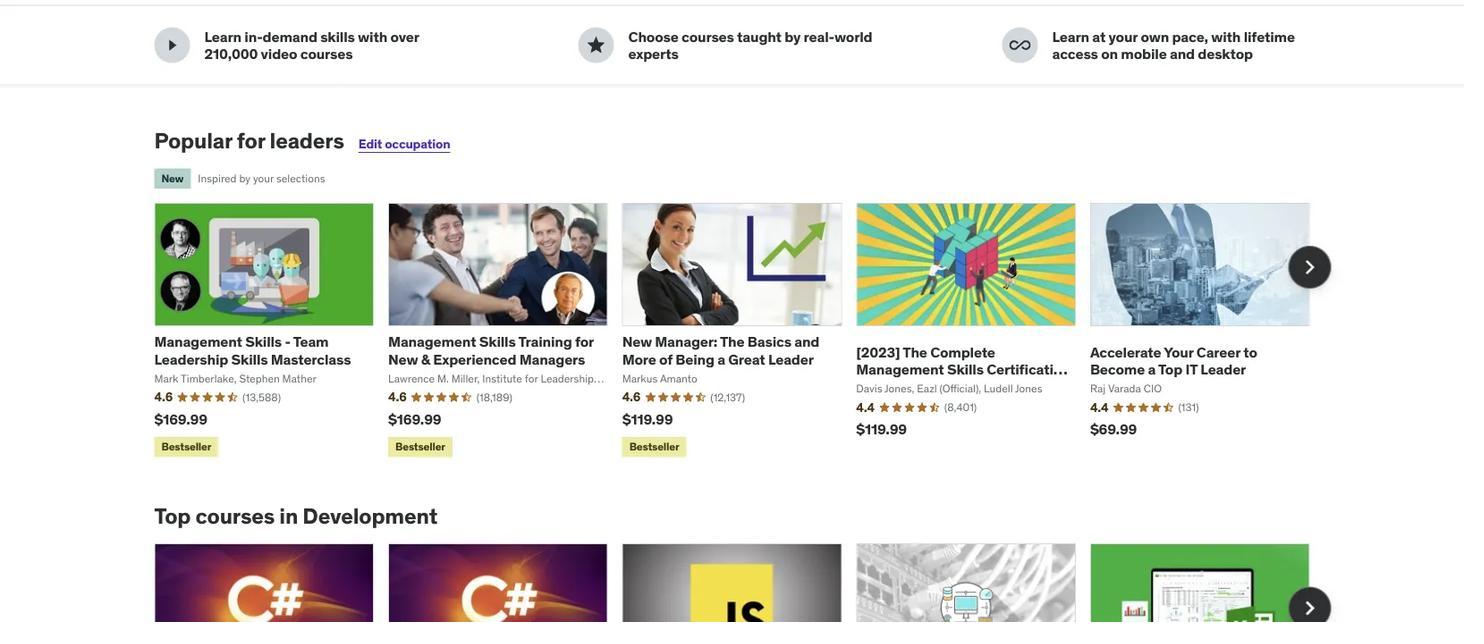Task type: vqa. For each thing, say whether or not it's contained in the screenshot.
the lifetime
yes



Task type: locate. For each thing, give the bounding box(es) containing it.
1 vertical spatial by
[[239, 172, 251, 185]]

with right pace,
[[1212, 27, 1241, 46]]

new inside new manager: the basics and more of being a great leader
[[622, 333, 652, 351]]

1 horizontal spatial by
[[785, 27, 801, 46]]

top
[[1159, 360, 1183, 378], [154, 503, 191, 530]]

1 vertical spatial next image
[[1296, 594, 1324, 623]]

0 horizontal spatial top
[[154, 503, 191, 530]]

1 vertical spatial for
[[575, 333, 594, 351]]

courses right video
[[300, 44, 353, 63]]

learn
[[204, 27, 242, 46], [1053, 27, 1090, 46]]

medium image for learn at your own pace, with lifetime access on mobile and desktop
[[1010, 35, 1031, 56]]

management skills - team leadership skills masterclass link
[[154, 333, 351, 368]]

management inside '[2023] the complete management skills certification course'
[[856, 360, 944, 378]]

1 learn from the left
[[204, 27, 242, 46]]

0 vertical spatial and
[[1170, 44, 1195, 63]]

0 horizontal spatial management
[[154, 333, 242, 351]]

inspired by your selections
[[198, 172, 325, 185]]

a left 'great'
[[718, 350, 725, 368]]

career
[[1197, 343, 1241, 361]]

2 next image from the top
[[1296, 594, 1324, 623]]

0 vertical spatial carousel element
[[154, 203, 1332, 461]]

new inside 'management skills training for new & experienced managers'
[[388, 350, 418, 368]]

leader right it
[[1201, 360, 1246, 378]]

a
[[718, 350, 725, 368], [1148, 360, 1156, 378]]

2 with from the left
[[1212, 27, 1241, 46]]

medium image left 210,000
[[161, 35, 183, 56]]

with inside learn in-demand skills with over 210,000 video courses
[[358, 27, 387, 46]]

2 horizontal spatial medium image
[[1010, 35, 1031, 56]]

for inside 'management skills training for new & experienced managers'
[[575, 333, 594, 351]]

team
[[293, 333, 329, 351]]

medium image for learn in-demand skills with over 210,000 video courses
[[161, 35, 183, 56]]

1 with from the left
[[358, 27, 387, 46]]

skills inside 'management skills training for new & experienced managers'
[[479, 333, 516, 351]]

and
[[1170, 44, 1195, 63], [795, 333, 820, 351]]

mobile
[[1121, 44, 1167, 63]]

being
[[676, 350, 715, 368]]

1 horizontal spatial your
[[1109, 27, 1138, 46]]

courses for in
[[195, 503, 275, 530]]

[2023]
[[856, 343, 900, 361]]

management inside management skills - team leadership skills masterclass
[[154, 333, 242, 351]]

0 vertical spatial for
[[237, 128, 265, 155]]

own
[[1141, 27, 1169, 46]]

skills
[[320, 27, 355, 46]]

leader right 'great'
[[768, 350, 814, 368]]

0 horizontal spatial courses
[[195, 503, 275, 530]]

0 horizontal spatial medium image
[[161, 35, 183, 56]]

new for new
[[161, 171, 184, 185]]

edit
[[359, 136, 382, 152]]

2 carousel element from the top
[[154, 544, 1332, 623]]

for up inspired by your selections
[[237, 128, 265, 155]]

courses
[[682, 27, 734, 46], [300, 44, 353, 63], [195, 503, 275, 530]]

2 learn from the left
[[1053, 27, 1090, 46]]

your left the 'selections'
[[253, 172, 274, 185]]

the
[[720, 333, 745, 351], [903, 343, 928, 361]]

0 vertical spatial your
[[1109, 27, 1138, 46]]

new left of
[[622, 333, 652, 351]]

0 horizontal spatial leader
[[768, 350, 814, 368]]

1 vertical spatial and
[[795, 333, 820, 351]]

management skills - team leadership skills masterclass
[[154, 333, 351, 368]]

1 horizontal spatial for
[[575, 333, 594, 351]]

new manager: the basics and more of being a great leader link
[[622, 333, 820, 368]]

1 horizontal spatial and
[[1170, 44, 1195, 63]]

-
[[285, 333, 291, 351]]

a inside accelerate your career to become a top it leader
[[1148, 360, 1156, 378]]

medium image
[[161, 35, 183, 56], [586, 35, 607, 56], [1010, 35, 1031, 56]]

with left the over
[[358, 27, 387, 46]]

2 horizontal spatial courses
[[682, 27, 734, 46]]

1 horizontal spatial management
[[388, 333, 476, 351]]

leaders
[[270, 128, 344, 155]]

1 medium image from the left
[[161, 35, 183, 56]]

access
[[1053, 44, 1098, 63]]

0 horizontal spatial by
[[239, 172, 251, 185]]

and right basics
[[795, 333, 820, 351]]

1 vertical spatial your
[[253, 172, 274, 185]]

new
[[161, 171, 184, 185], [622, 333, 652, 351], [388, 350, 418, 368]]

it
[[1186, 360, 1198, 378]]

lifetime
[[1244, 27, 1295, 46]]

masterclass
[[271, 350, 351, 368]]

by right inspired
[[239, 172, 251, 185]]

your right at
[[1109, 27, 1138, 46]]

your for at
[[1109, 27, 1138, 46]]

1 horizontal spatial new
[[388, 350, 418, 368]]

leader inside accelerate your career to become a top it leader
[[1201, 360, 1246, 378]]

leader
[[768, 350, 814, 368], [1201, 360, 1246, 378]]

0 vertical spatial by
[[785, 27, 801, 46]]

1 horizontal spatial leader
[[1201, 360, 1246, 378]]

0 vertical spatial next image
[[1296, 253, 1324, 282]]

with inside learn at your own pace, with lifetime access on mobile and desktop
[[1212, 27, 1241, 46]]

learn inside learn at your own pace, with lifetime access on mobile and desktop
[[1053, 27, 1090, 46]]

0 horizontal spatial and
[[795, 333, 820, 351]]

and right own
[[1170, 44, 1195, 63]]

complete
[[931, 343, 996, 361]]

1 horizontal spatial a
[[1148, 360, 1156, 378]]

for right training
[[575, 333, 594, 351]]

at
[[1093, 27, 1106, 46]]

by left real-
[[785, 27, 801, 46]]

choose
[[628, 27, 679, 46]]

selections
[[276, 172, 325, 185]]

3 medium image from the left
[[1010, 35, 1031, 56]]

1 horizontal spatial learn
[[1053, 27, 1090, 46]]

for
[[237, 128, 265, 155], [575, 333, 594, 351]]

courses left taught
[[682, 27, 734, 46]]

the inside '[2023] the complete management skills certification course'
[[903, 343, 928, 361]]

manager:
[[655, 333, 718, 351]]

courses inside "choose courses taught by real-world experts"
[[682, 27, 734, 46]]

0 horizontal spatial a
[[718, 350, 725, 368]]

1 horizontal spatial the
[[903, 343, 928, 361]]

medium image left experts
[[586, 35, 607, 56]]

0 vertical spatial top
[[1159, 360, 1183, 378]]

1 horizontal spatial courses
[[300, 44, 353, 63]]

medium image left access
[[1010, 35, 1031, 56]]

accelerate your career to become a top it leader link
[[1090, 343, 1258, 378]]

become
[[1090, 360, 1145, 378]]

popular for leaders
[[154, 128, 344, 155]]

skills
[[245, 333, 282, 351], [479, 333, 516, 351], [231, 350, 268, 368], [947, 360, 984, 378]]

your inside learn at your own pace, with lifetime access on mobile and desktop
[[1109, 27, 1138, 46]]

0 horizontal spatial the
[[720, 333, 745, 351]]

1 horizontal spatial top
[[1159, 360, 1183, 378]]

210,000
[[204, 44, 258, 63]]

management
[[154, 333, 242, 351], [388, 333, 476, 351], [856, 360, 944, 378]]

training
[[518, 333, 572, 351]]

and inside learn at your own pace, with lifetime access on mobile and desktop
[[1170, 44, 1195, 63]]

the left basics
[[720, 333, 745, 351]]

video
[[261, 44, 297, 63]]

learn left in-
[[204, 27, 242, 46]]

1 next image from the top
[[1296, 253, 1324, 282]]

experienced
[[433, 350, 517, 368]]

2 horizontal spatial management
[[856, 360, 944, 378]]

2 medium image from the left
[[586, 35, 607, 56]]

a left your
[[1148, 360, 1156, 378]]

the right [2023]
[[903, 343, 928, 361]]

2 horizontal spatial new
[[622, 333, 652, 351]]

0 horizontal spatial for
[[237, 128, 265, 155]]

learn for learn at your own pace, with lifetime access on mobile and desktop
[[1053, 27, 1090, 46]]

0 horizontal spatial learn
[[204, 27, 242, 46]]

choose courses taught by real-world experts
[[628, 27, 873, 63]]

by
[[785, 27, 801, 46], [239, 172, 251, 185]]

top courses in development
[[154, 503, 438, 530]]

1 carousel element from the top
[[154, 203, 1332, 461]]

your
[[1109, 27, 1138, 46], [253, 172, 274, 185]]

1 vertical spatial top
[[154, 503, 191, 530]]

new left the &
[[388, 350, 418, 368]]

1 vertical spatial carousel element
[[154, 544, 1332, 623]]

by inside "choose courses taught by real-world experts"
[[785, 27, 801, 46]]

0 horizontal spatial your
[[253, 172, 274, 185]]

learn left at
[[1053, 27, 1090, 46]]

certification
[[987, 360, 1070, 378]]

management inside 'management skills training for new & experienced managers'
[[388, 333, 476, 351]]

a inside new manager: the basics and more of being a great leader
[[718, 350, 725, 368]]

1 horizontal spatial with
[[1212, 27, 1241, 46]]

world
[[835, 27, 873, 46]]

0 horizontal spatial new
[[161, 171, 184, 185]]

development
[[303, 503, 438, 530]]

carousel element
[[154, 203, 1332, 461], [154, 544, 1332, 623]]

carousel element containing management skills - team leadership skills masterclass
[[154, 203, 1332, 461]]

1 horizontal spatial medium image
[[586, 35, 607, 56]]

courses left in
[[195, 503, 275, 530]]

learn inside learn in-demand skills with over 210,000 video courses
[[204, 27, 242, 46]]

with
[[358, 27, 387, 46], [1212, 27, 1241, 46]]

your
[[1164, 343, 1194, 361]]

courses for taught
[[682, 27, 734, 46]]

popular
[[154, 128, 232, 155]]

next image
[[1296, 253, 1324, 282], [1296, 594, 1324, 623]]

new down "popular"
[[161, 171, 184, 185]]

0 horizontal spatial with
[[358, 27, 387, 46]]



Task type: describe. For each thing, give the bounding box(es) containing it.
management skills training for new & experienced managers
[[388, 333, 594, 368]]

accelerate
[[1090, 343, 1162, 361]]

medium image for choose courses taught by real-world experts
[[586, 35, 607, 56]]

inspired
[[198, 172, 237, 185]]

management for &
[[388, 333, 476, 351]]

leader inside new manager: the basics and more of being a great leader
[[768, 350, 814, 368]]

&
[[421, 350, 430, 368]]

real-
[[804, 27, 835, 46]]

your for by
[[253, 172, 274, 185]]

learn in-demand skills with over 210,000 video courses
[[204, 27, 419, 63]]

over
[[390, 27, 419, 46]]

accelerate your career to become a top it leader
[[1090, 343, 1258, 378]]

desktop
[[1198, 44, 1253, 63]]

[2023] the complete management skills certification course
[[856, 343, 1070, 396]]

course
[[856, 377, 904, 396]]

courses inside learn in-demand skills with over 210,000 video courses
[[300, 44, 353, 63]]

demand
[[263, 27, 317, 46]]

learn at your own pace, with lifetime access on mobile and desktop
[[1053, 27, 1295, 63]]

leadership
[[154, 350, 228, 368]]

new manager: the basics and more of being a great leader
[[622, 333, 820, 368]]

management for skills
[[154, 333, 242, 351]]

[2023] the complete management skills certification course link
[[856, 343, 1070, 396]]

in
[[279, 503, 298, 530]]

top inside accelerate your career to become a top it leader
[[1159, 360, 1183, 378]]

of
[[659, 350, 673, 368]]

experts
[[628, 44, 679, 63]]

on
[[1101, 44, 1118, 63]]

in-
[[245, 27, 263, 46]]

to
[[1244, 343, 1258, 361]]

occupation
[[385, 136, 450, 152]]

pace,
[[1172, 27, 1209, 46]]

more
[[622, 350, 656, 368]]

new for new manager: the basics and more of being a great leader
[[622, 333, 652, 351]]

managers
[[520, 350, 585, 368]]

taught
[[737, 27, 782, 46]]

learn for learn in-demand skills with over 210,000 video courses
[[204, 27, 242, 46]]

management skills training for new & experienced managers link
[[388, 333, 594, 368]]

edit occupation button
[[359, 136, 450, 152]]

basics
[[748, 333, 792, 351]]

the inside new manager: the basics and more of being a great leader
[[720, 333, 745, 351]]

and inside new manager: the basics and more of being a great leader
[[795, 333, 820, 351]]

edit occupation
[[359, 136, 450, 152]]

skills inside '[2023] the complete management skills certification course'
[[947, 360, 984, 378]]

great
[[728, 350, 765, 368]]



